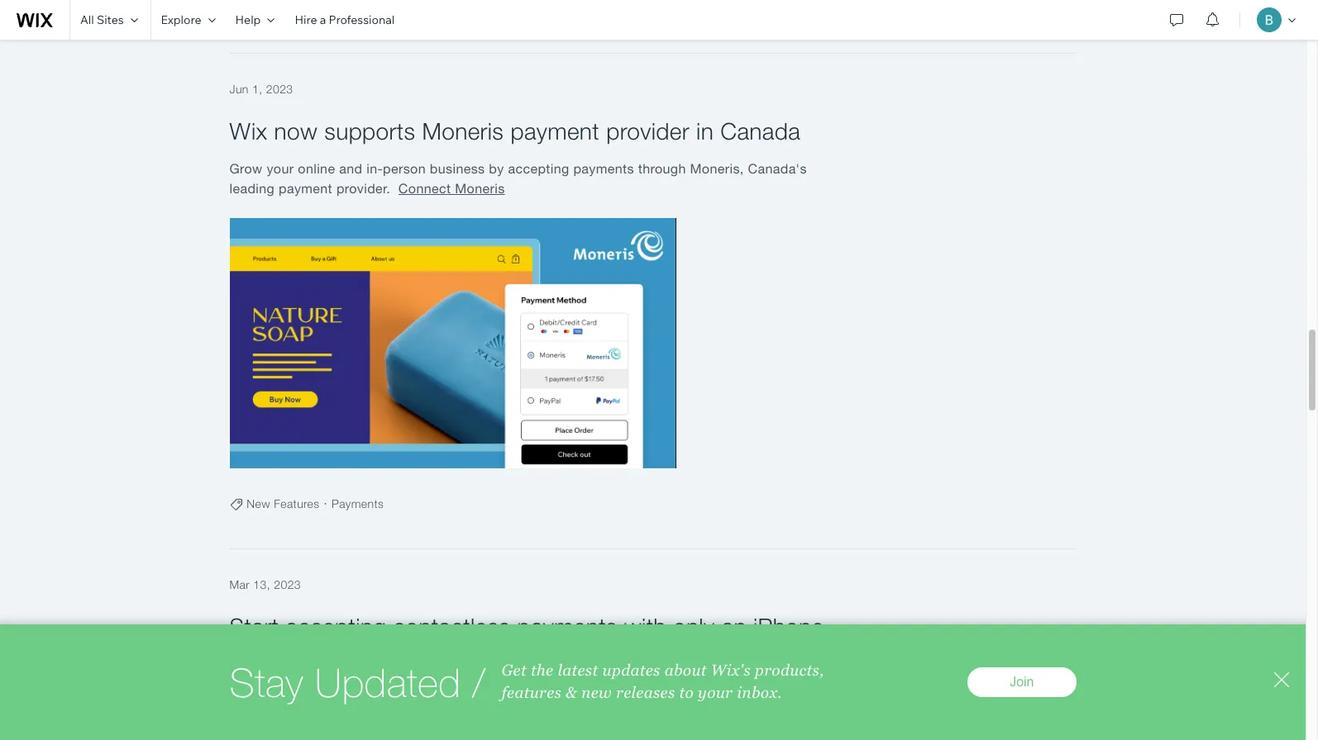 Task type: describe. For each thing, give the bounding box(es) containing it.
hire
[[295, 12, 317, 27]]

explore
[[161, 12, 201, 27]]

all sites
[[80, 12, 124, 27]]

help
[[235, 12, 261, 27]]

hire a professional
[[295, 12, 395, 27]]



Task type: vqa. For each thing, say whether or not it's contained in the screenshot.
ADD
no



Task type: locate. For each thing, give the bounding box(es) containing it.
professional
[[329, 12, 395, 27]]

all
[[80, 12, 94, 27]]

hire a professional link
[[285, 0, 405, 40]]

a
[[320, 12, 326, 27]]

help button
[[225, 0, 285, 40]]

sites
[[97, 12, 124, 27]]



